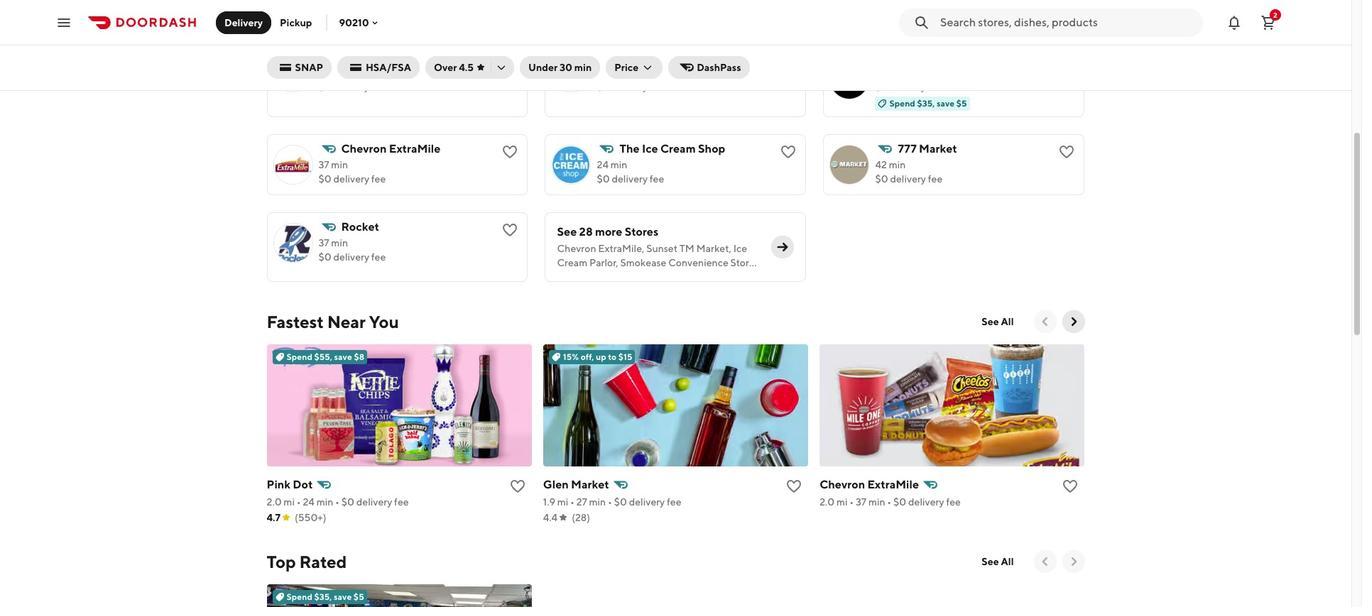 Task type: describe. For each thing, give the bounding box(es) containing it.
3 items, open order cart image
[[1260, 14, 1277, 31]]

fastest near you
[[267, 312, 399, 332]]

cvs
[[341, 50, 365, 63]]

dashpass
[[697, 62, 741, 73]]

see all for fastest near you
[[982, 316, 1014, 328]]

click to add this store to your saved list image for pink dot
[[509, 478, 526, 495]]

fastest near you link
[[267, 310, 399, 333]]

previous button of carousel image for fastest near you
[[1038, 315, 1053, 329]]

90210 button
[[339, 17, 381, 28]]

6 • from the left
[[888, 497, 892, 508]]

1 horizontal spatial extramile
[[868, 478, 919, 492]]

eleven
[[631, 50, 667, 63]]

90210
[[339, 17, 369, 28]]

fee inside 31 min $0 delivery fee
[[650, 81, 664, 92]]

market for 777 market
[[919, 142, 957, 156]]

next button of carousel image
[[1067, 555, 1081, 569]]

spirits
[[740, 50, 774, 63]]

1 vertical spatial spend
[[287, 352, 313, 362]]

dot
[[293, 478, 313, 492]]

click to add this store to your saved list image for extramile
[[502, 144, 519, 161]]

over
[[434, 62, 457, 73]]

24 inside 24 min $0 delivery fee
[[597, 159, 609, 171]]

(28)
[[572, 512, 590, 524]]

&
[[730, 50, 737, 63]]

0 vertical spatial see
[[557, 225, 577, 239]]

fastest
[[267, 312, 324, 332]]

see all for top rated
[[982, 556, 1014, 568]]

0 horizontal spatial spend $35, save $5
[[287, 592, 364, 602]]

see all link for fastest near you
[[974, 310, 1023, 333]]

37 for rocket
[[319, 237, 329, 249]]

up
[[596, 352, 607, 362]]

dashpass button
[[669, 56, 750, 79]]

market for glen market
[[571, 478, 609, 492]]

beer,
[[669, 50, 697, 63]]

delivery button
[[216, 11, 271, 34]]

mi for chevron
[[837, 497, 848, 508]]

click to add this store to your saved list image for ice
[[780, 144, 797, 161]]

Store search: begin typing to search for stores available on DoorDash text field
[[941, 15, 1195, 30]]

2 vertical spatial save
[[334, 592, 352, 602]]

previous button of carousel image for top rated
[[1038, 555, 1053, 569]]

$​0 for extramile
[[894, 497, 907, 508]]

mi for glen
[[558, 497, 569, 508]]

$0 for rocket
[[319, 251, 332, 263]]

0 vertical spatial extramile
[[389, 142, 441, 156]]

fee inside 24 min $0 delivery fee
[[650, 173, 664, 185]]

7-
[[620, 50, 631, 63]]

rocket
[[341, 220, 379, 234]]

$15
[[619, 352, 633, 362]]

28
[[579, 225, 593, 239]]

click to add this store to your saved list image for glen market
[[786, 478, 803, 495]]

glen market
[[543, 478, 609, 492]]

1.9
[[543, 497, 556, 508]]

under
[[529, 62, 558, 73]]

31
[[597, 67, 607, 78]]

delivery inside 42 min $0 delivery fee
[[890, 173, 926, 185]]

$0 for the ice cream shop
[[597, 173, 610, 185]]

37 for chevron extramile
[[319, 159, 329, 171]]

top rated
[[267, 552, 347, 572]]

see for fastest near you
[[982, 316, 999, 328]]

price
[[615, 62, 639, 73]]

$0 for 777 market
[[876, 173, 889, 185]]

hsa/fsa
[[366, 62, 411, 73]]

4 • from the left
[[608, 497, 612, 508]]

0 vertical spatial $35,
[[917, 98, 935, 109]]

1 vertical spatial $35,
[[314, 592, 332, 602]]

$0 for 7-eleven beer, wine & spirits
[[597, 81, 610, 92]]

42 min $0 delivery fee
[[876, 159, 943, 185]]

27
[[577, 497, 587, 508]]

2 • from the left
[[335, 497, 340, 508]]

more
[[595, 225, 623, 239]]

2
[[1274, 10, 1278, 19]]

0 vertical spatial save
[[937, 98, 955, 109]]

fee inside 42 min $0 delivery fee
[[928, 173, 943, 185]]

snap
[[295, 62, 323, 73]]

min inside button
[[575, 62, 592, 73]]

30 inside button
[[560, 62, 573, 73]]

0 vertical spatial chevron
[[341, 142, 387, 156]]

5 • from the left
[[850, 497, 854, 508]]

ice
[[642, 142, 658, 156]]

1 vertical spatial save
[[334, 352, 352, 362]]

the
[[620, 142, 640, 156]]

$​0 for dot
[[342, 497, 354, 508]]

hsa/fsa button
[[337, 56, 420, 79]]

1 vertical spatial chevron extramile
[[820, 478, 919, 492]]



Task type: vqa. For each thing, say whether or not it's contained in the screenshot.


Task type: locate. For each thing, give the bounding box(es) containing it.
see for top rated
[[982, 556, 999, 568]]

delivery
[[224, 17, 263, 28]]

see all link for top rated
[[974, 551, 1023, 573]]

near
[[327, 312, 366, 332]]

2.0 mi • 24 min • $​0 delivery fee
[[267, 497, 409, 508]]

all left next button of carousel image
[[1001, 316, 1014, 328]]

1 vertical spatial 37 min $0 delivery fee
[[319, 237, 386, 263]]

3 • from the left
[[571, 497, 575, 508]]

15%
[[563, 352, 579, 362]]

click to add this store to your saved list image for chevron extramile
[[1062, 478, 1079, 495]]

1 horizontal spatial 30
[[560, 62, 573, 73]]

2 see all from the top
[[982, 556, 1014, 568]]

0 vertical spatial chevron extramile
[[341, 142, 441, 156]]

1 previous button of carousel image from the top
[[1038, 315, 1053, 329]]

42
[[876, 159, 887, 171]]

1 2.0 from the left
[[267, 497, 282, 508]]

1 horizontal spatial 24
[[597, 159, 609, 171]]

wine
[[699, 50, 728, 63]]

spend
[[890, 98, 916, 109], [287, 352, 313, 362], [287, 592, 313, 602]]

1 vertical spatial spend $35, save $5
[[287, 592, 364, 602]]

you
[[369, 312, 399, 332]]

delivery inside the 30 min $0 delivery fee
[[334, 81, 369, 92]]

price button
[[606, 56, 663, 79]]

3 $​0 from the left
[[894, 497, 907, 508]]

0 horizontal spatial 30
[[319, 67, 331, 78]]

0 vertical spatial 37 min $0 delivery fee
[[319, 159, 386, 185]]

1 vertical spatial extramile
[[868, 478, 919, 492]]

pink
[[267, 478, 291, 492]]

31 min $0 delivery fee
[[597, 67, 664, 92]]

$35,
[[917, 98, 935, 109], [314, 592, 332, 602]]

2 all from the top
[[1001, 556, 1014, 568]]

previous button of carousel image left next button of carousel icon
[[1038, 555, 1053, 569]]

$0 inside 42 min $0 delivery fee
[[876, 173, 889, 185]]

1 see all from the top
[[982, 316, 1014, 328]]

spend $35, save $5 down rated
[[287, 592, 364, 602]]

snap button
[[267, 56, 332, 79]]

2 vertical spatial spend
[[287, 592, 313, 602]]

0 horizontal spatial $35,
[[314, 592, 332, 602]]

30 inside the 30 min $0 delivery fee
[[319, 67, 331, 78]]

24 up "see 28 more stores"
[[597, 159, 609, 171]]

$​0 for market
[[614, 497, 627, 508]]

click to add this store to your saved list image
[[502, 144, 519, 161], [780, 144, 797, 161], [502, 222, 519, 239]]

0 vertical spatial spend
[[890, 98, 916, 109]]

1 horizontal spatial 2.0
[[820, 497, 835, 508]]

rated
[[299, 552, 347, 572]]

shop
[[698, 142, 726, 156]]

1 horizontal spatial chevron extramile
[[820, 478, 919, 492]]

over 4.5
[[434, 62, 474, 73]]

1 vertical spatial all
[[1001, 556, 1014, 568]]

mi
[[284, 497, 295, 508], [558, 497, 569, 508], [837, 497, 848, 508]]

all
[[1001, 316, 1014, 328], [1001, 556, 1014, 568]]

0 vertical spatial $5
[[957, 98, 967, 109]]

market
[[919, 142, 957, 156], [571, 478, 609, 492]]

2 2.0 from the left
[[820, 497, 835, 508]]

chevron extramile
[[341, 142, 441, 156], [820, 478, 919, 492]]

30 right the under
[[560, 62, 573, 73]]

see all image
[[776, 240, 790, 254]]

see all
[[982, 316, 1014, 328], [982, 556, 1014, 568]]

0 horizontal spatial 2.0
[[267, 497, 282, 508]]

spend left '$55,' on the bottom left
[[287, 352, 313, 362]]

0 vertical spatial previous button of carousel image
[[1038, 315, 1053, 329]]

4.4
[[543, 512, 558, 524]]

see all link
[[974, 310, 1023, 333], [974, 551, 1023, 573]]

market right 777
[[919, 142, 957, 156]]

$​0
[[342, 497, 354, 508], [614, 497, 627, 508], [894, 497, 907, 508]]

$0 inside the 30 min $0 delivery fee
[[319, 81, 332, 92]]

$0
[[319, 3, 332, 14], [876, 3, 889, 14], [319, 81, 332, 92], [597, 81, 610, 92], [876, 81, 889, 92], [319, 173, 332, 185], [597, 173, 610, 185], [876, 173, 889, 185], [319, 251, 332, 263]]

0 horizontal spatial $5
[[354, 592, 364, 602]]

mi for pink
[[284, 497, 295, 508]]

0 horizontal spatial chevron
[[341, 142, 387, 156]]

1 horizontal spatial market
[[919, 142, 957, 156]]

1 horizontal spatial spend $35, save $5
[[890, 98, 967, 109]]

spend $55, save $8
[[287, 352, 365, 362]]

save
[[937, 98, 955, 109], [334, 352, 352, 362], [334, 592, 352, 602]]

2.0 mi • 37 min • $​0 delivery fee
[[820, 497, 961, 508]]

30 left hsa/fsa button on the top of page
[[319, 67, 331, 78]]

2 37 min $0 delivery fee from the top
[[319, 237, 386, 263]]

next button of carousel image
[[1067, 315, 1081, 329]]

1 vertical spatial market
[[571, 478, 609, 492]]

(550+)
[[295, 512, 326, 524]]

$0 delivery fee
[[319, 3, 386, 14], [876, 3, 943, 14], [876, 81, 943, 92]]

0 horizontal spatial $​0
[[342, 497, 354, 508]]

spend up 777
[[890, 98, 916, 109]]

1 vertical spatial see all link
[[974, 551, 1023, 573]]

0 vertical spatial all
[[1001, 316, 1014, 328]]

extramile
[[389, 142, 441, 156], [868, 478, 919, 492]]

1 horizontal spatial mi
[[558, 497, 569, 508]]

fee
[[371, 3, 386, 14], [928, 3, 943, 14], [371, 81, 386, 92], [650, 81, 664, 92], [928, 81, 943, 92], [371, 173, 386, 185], [650, 173, 664, 185], [928, 173, 943, 185], [371, 251, 386, 263], [394, 497, 409, 508], [667, 497, 682, 508], [947, 497, 961, 508]]

0 vertical spatial see all link
[[974, 310, 1023, 333]]

7-eleven beer, wine & spirits
[[620, 50, 774, 63]]

market up 27
[[571, 478, 609, 492]]

$0 for chevron extramile
[[319, 173, 332, 185]]

37 min $0 delivery fee for rocket
[[319, 237, 386, 263]]

15% off, up to $15
[[563, 352, 633, 362]]

2 $​0 from the left
[[614, 497, 627, 508]]

3 mi from the left
[[837, 497, 848, 508]]

0 horizontal spatial chevron extramile
[[341, 142, 441, 156]]

previous button of carousel image left next button of carousel image
[[1038, 315, 1053, 329]]

min inside 42 min $0 delivery fee
[[889, 159, 906, 171]]

fee inside the 30 min $0 delivery fee
[[371, 81, 386, 92]]

min inside 31 min $0 delivery fee
[[609, 67, 625, 78]]

2.0 for pink dot
[[267, 497, 282, 508]]

$0 inside 24 min $0 delivery fee
[[597, 173, 610, 185]]

$0 for cvs
[[319, 81, 332, 92]]

$35, up 777 market
[[917, 98, 935, 109]]

stores
[[625, 225, 659, 239]]

2.0 for chevron extramile
[[820, 497, 835, 508]]

0 vertical spatial 24
[[597, 159, 609, 171]]

1 vertical spatial $5
[[354, 592, 364, 602]]

1 vertical spatial 24
[[303, 497, 315, 508]]

0 horizontal spatial mi
[[284, 497, 295, 508]]

2 mi from the left
[[558, 497, 569, 508]]

glen
[[543, 478, 569, 492]]

pickup
[[280, 17, 312, 28]]

2 vertical spatial 37
[[856, 497, 867, 508]]

37
[[319, 159, 329, 171], [319, 237, 329, 249], [856, 497, 867, 508]]

all left next button of carousel icon
[[1001, 556, 1014, 568]]

1 vertical spatial chevron
[[820, 478, 865, 492]]

spend down top rated link
[[287, 592, 313, 602]]

save up 777 market
[[937, 98, 955, 109]]

chevron down the 30 min $0 delivery fee
[[341, 142, 387, 156]]

all for fastest near you
[[1001, 316, 1014, 328]]

2 previous button of carousel image from the top
[[1038, 555, 1053, 569]]

min
[[575, 62, 592, 73], [333, 67, 350, 78], [609, 67, 625, 78], [331, 159, 348, 171], [611, 159, 628, 171], [889, 159, 906, 171], [331, 237, 348, 249], [317, 497, 333, 508], [589, 497, 606, 508], [869, 497, 886, 508]]

4.7
[[267, 512, 281, 524]]

$55,
[[314, 352, 332, 362]]

0 vertical spatial see all
[[982, 316, 1014, 328]]

24
[[597, 159, 609, 171], [303, 497, 315, 508]]

1 vertical spatial 37
[[319, 237, 329, 249]]

1 $​0 from the left
[[342, 497, 354, 508]]

1.9 mi • 27 min • $​0 delivery fee
[[543, 497, 682, 508]]

save down rated
[[334, 592, 352, 602]]

over 4.5 button
[[425, 56, 514, 79]]

2 see all link from the top
[[974, 551, 1023, 573]]

spend $35, save $5
[[890, 98, 967, 109], [287, 592, 364, 602]]

chevron
[[341, 142, 387, 156], [820, 478, 865, 492]]

1 see all link from the top
[[974, 310, 1023, 333]]

spend $35, save $5 up 777 market
[[890, 98, 967, 109]]

save left $8
[[334, 352, 352, 362]]

37 min $0 delivery fee down the rocket
[[319, 237, 386, 263]]

$35, down rated
[[314, 592, 332, 602]]

0 horizontal spatial market
[[571, 478, 609, 492]]

top rated link
[[267, 551, 347, 573]]

pink dot
[[267, 478, 313, 492]]

1 horizontal spatial $​0
[[614, 497, 627, 508]]

$0 inside 31 min $0 delivery fee
[[597, 81, 610, 92]]

min inside 24 min $0 delivery fee
[[611, 159, 628, 171]]

2 horizontal spatial mi
[[837, 497, 848, 508]]

to
[[608, 352, 617, 362]]

$8
[[354, 352, 365, 362]]

•
[[297, 497, 301, 508], [335, 497, 340, 508], [571, 497, 575, 508], [608, 497, 612, 508], [850, 497, 854, 508], [888, 497, 892, 508]]

the ice cream shop
[[620, 142, 726, 156]]

delivery
[[334, 3, 369, 14], [890, 3, 926, 14], [334, 81, 369, 92], [612, 81, 648, 92], [890, 81, 926, 92], [334, 173, 369, 185], [612, 173, 648, 185], [890, 173, 926, 185], [334, 251, 369, 263], [356, 497, 392, 508], [629, 497, 665, 508], [909, 497, 945, 508]]

delivery inside 31 min $0 delivery fee
[[612, 81, 648, 92]]

1 mi from the left
[[284, 497, 295, 508]]

see
[[557, 225, 577, 239], [982, 316, 999, 328], [982, 556, 999, 568]]

click to add this store to your saved list image
[[502, 51, 519, 68], [1059, 144, 1076, 161], [509, 478, 526, 495], [786, 478, 803, 495], [1062, 478, 1079, 495]]

0 vertical spatial spend $35, save $5
[[890, 98, 967, 109]]

2.0
[[267, 497, 282, 508], [820, 497, 835, 508]]

see 28 more stores
[[557, 225, 659, 239]]

4.5
[[459, 62, 474, 73]]

under 30 min
[[529, 62, 592, 73]]

30 min $0 delivery fee
[[319, 67, 386, 92]]

previous button of carousel image
[[1038, 315, 1053, 329], [1038, 555, 1053, 569]]

1 horizontal spatial chevron
[[820, 478, 865, 492]]

top
[[267, 552, 296, 572]]

0 horizontal spatial extramile
[[389, 142, 441, 156]]

2 button
[[1255, 8, 1283, 37]]

cream
[[661, 142, 696, 156]]

1 all from the top
[[1001, 316, 1014, 328]]

1 horizontal spatial $5
[[957, 98, 967, 109]]

24 min $0 delivery fee
[[597, 159, 664, 185]]

37 min $0 delivery fee
[[319, 159, 386, 185], [319, 237, 386, 263]]

2 vertical spatial see
[[982, 556, 999, 568]]

37 min $0 delivery fee for chevron extramile
[[319, 159, 386, 185]]

1 vertical spatial see
[[982, 316, 999, 328]]

0 vertical spatial 37
[[319, 159, 329, 171]]

2 horizontal spatial $​0
[[894, 497, 907, 508]]

1 vertical spatial previous button of carousel image
[[1038, 555, 1053, 569]]

notification bell image
[[1226, 14, 1243, 31]]

1 37 min $0 delivery fee from the top
[[319, 159, 386, 185]]

1 vertical spatial see all
[[982, 556, 1014, 568]]

0 horizontal spatial 24
[[303, 497, 315, 508]]

1 horizontal spatial $35,
[[917, 98, 935, 109]]

off,
[[581, 352, 594, 362]]

777
[[898, 142, 917, 156]]

open menu image
[[55, 14, 72, 31]]

delivery inside 24 min $0 delivery fee
[[612, 173, 648, 185]]

all for top rated
[[1001, 556, 1014, 568]]

37 min $0 delivery fee up the rocket
[[319, 159, 386, 185]]

pickup button
[[271, 11, 321, 34]]

under 30 min button
[[520, 56, 600, 79]]

min inside the 30 min $0 delivery fee
[[333, 67, 350, 78]]

chevron up 2.0 mi • 37 min • $​0 delivery fee
[[820, 478, 865, 492]]

0 vertical spatial market
[[919, 142, 957, 156]]

1 • from the left
[[297, 497, 301, 508]]

777 market
[[898, 142, 957, 156]]

24 up '(550+)'
[[303, 497, 315, 508]]



